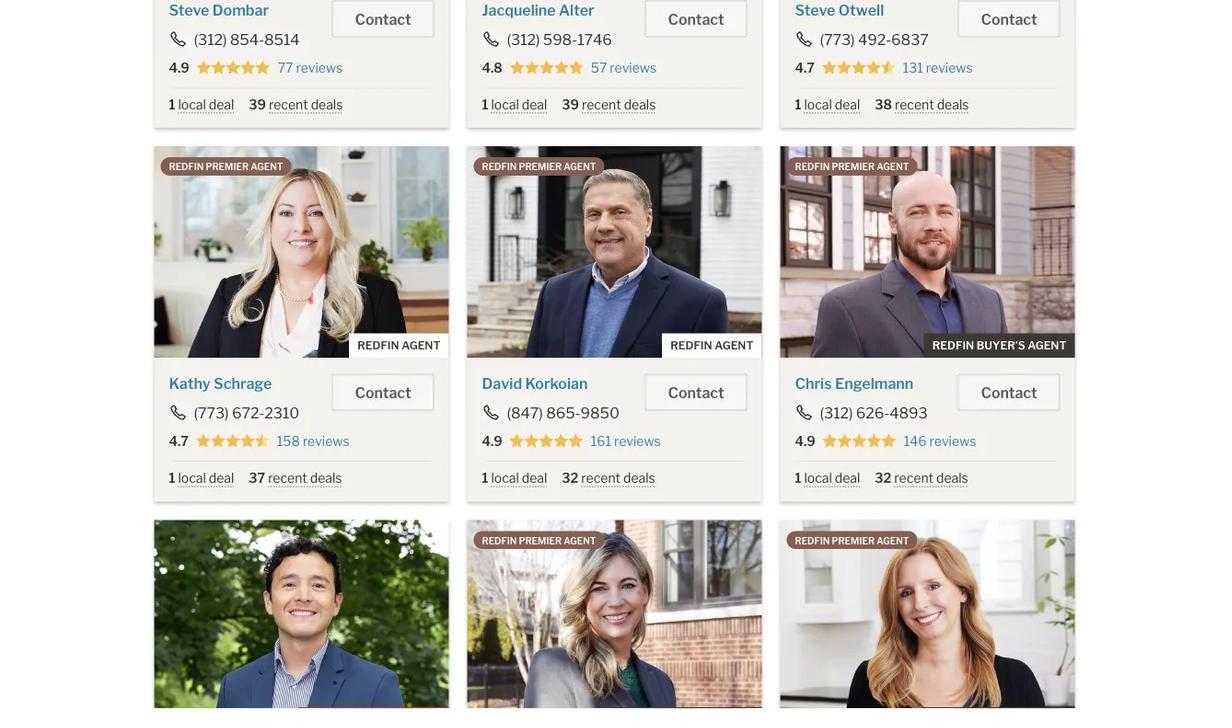 Task type: locate. For each thing, give the bounding box(es) containing it.
0 horizontal spatial 4.9
[[169, 60, 189, 76]]

local down (312) 854-8514 button
[[178, 96, 206, 112]]

otwell
[[838, 1, 884, 19]]

deals
[[311, 96, 343, 112], [624, 96, 656, 112], [937, 96, 969, 112], [310, 470, 342, 486], [623, 470, 655, 486], [936, 470, 968, 486]]

4.7 for (773) 672-2310
[[169, 434, 189, 450]]

39 recent deals
[[249, 96, 343, 112], [562, 96, 656, 112]]

39 for 1746
[[562, 96, 579, 112]]

(773) 492-6837
[[820, 31, 929, 49]]

rating 4.8 out of 5 element
[[510, 60, 583, 76]]

(773) down the steve otwell link
[[820, 31, 855, 49]]

(312) down steve dombar
[[194, 31, 227, 49]]

0 horizontal spatial rating 4.7 out of 5 element
[[196, 434, 270, 450]]

deals down '146 reviews'
[[936, 470, 968, 486]]

deals down 161 reviews
[[623, 470, 655, 486]]

1 local deal for (312) 854-8514
[[169, 96, 234, 112]]

deal
[[209, 96, 234, 112], [522, 96, 547, 112], [835, 96, 860, 112], [209, 470, 234, 486], [522, 470, 547, 486], [835, 470, 860, 486]]

reviews
[[296, 60, 343, 76], [610, 60, 656, 76], [926, 60, 973, 76], [303, 434, 350, 450], [614, 434, 661, 450], [929, 434, 976, 450]]

reviews right 57
[[610, 60, 656, 76]]

2 steve from the left
[[795, 1, 835, 19]]

steve for (773)
[[795, 1, 835, 19]]

rating 4.9 out of 5 element for 854-
[[197, 60, 270, 76]]

(312) 854-8514
[[194, 31, 300, 49]]

local for (773) 492-6837
[[804, 96, 832, 112]]

158
[[277, 434, 300, 450]]

deal down rating 4.8 out of 5 element
[[522, 96, 547, 112]]

recent down 57
[[582, 96, 621, 112]]

2310
[[265, 405, 299, 423]]

deals down 77 reviews
[[311, 96, 343, 112]]

146
[[904, 434, 927, 450]]

recent for (773) 672-2310
[[268, 470, 307, 486]]

recent right 38
[[895, 96, 934, 112]]

jacqueline
[[482, 1, 556, 19]]

4.7
[[795, 60, 815, 76], [169, 434, 189, 450]]

(773) down kathy schrage 'link'
[[194, 405, 229, 423]]

131 reviews
[[903, 60, 973, 76]]

1 vertical spatial (773)
[[194, 405, 229, 423]]

premier
[[206, 162, 249, 173], [519, 162, 562, 173], [832, 162, 875, 173], [519, 536, 562, 547], [832, 536, 875, 547]]

rating 4.7 out of 5 element for 672-
[[196, 434, 270, 450]]

(773) 492-6837 button
[[795, 31, 930, 49]]

1 vertical spatial rating 4.7 out of 5 element
[[196, 434, 270, 450]]

kathy schrage
[[169, 375, 272, 393]]

2 39 from the left
[[562, 96, 579, 112]]

rating 4.7 out of 5 element for 492-
[[822, 60, 896, 76]]

recent for (312) 626-4893
[[894, 470, 934, 486]]

deal left 38
[[835, 96, 860, 112]]

deal for 672-
[[209, 470, 234, 486]]

1 32 from the left
[[562, 470, 578, 486]]

contact for 2310
[[355, 384, 411, 402]]

1 horizontal spatial 4.9
[[482, 434, 502, 450]]

0 horizontal spatial 32
[[562, 470, 578, 486]]

1 for (312) 854-8514
[[169, 96, 175, 112]]

redfin agent
[[357, 339, 441, 353], [670, 339, 754, 353]]

0 horizontal spatial 39 recent deals
[[249, 96, 343, 112]]

contact button up 161 reviews
[[645, 374, 747, 411]]

39
[[249, 96, 266, 112], [562, 96, 579, 112]]

steve otwell link
[[795, 1, 884, 19]]

local down '4.8'
[[491, 96, 519, 112]]

local left 37
[[178, 470, 206, 486]]

1 for (312) 626-4893
[[795, 470, 801, 486]]

32 for 9850
[[562, 470, 578, 486]]

contact button up 131 reviews in the top right of the page
[[958, 0, 1060, 37]]

1 steve from the left
[[169, 1, 209, 19]]

chris
[[795, 375, 832, 393]]

contact button down buyer's
[[958, 374, 1060, 411]]

4.9 down chris
[[795, 434, 815, 450]]

(312) for (312) 626-4893
[[820, 405, 853, 423]]

(312) down the chris engelmann
[[820, 405, 853, 423]]

reviews for (312) 598-1746
[[610, 60, 656, 76]]

(312) for (312) 854-8514
[[194, 31, 227, 49]]

reviews right the 77
[[296, 60, 343, 76]]

2 horizontal spatial 4.9
[[795, 434, 815, 450]]

rating 4.7 out of 5 element
[[822, 60, 896, 76], [196, 434, 270, 450]]

deals for 4893
[[936, 470, 968, 486]]

steve left otwell
[[795, 1, 835, 19]]

rating 4.7 out of 5 element down (773) 492-6837 "button"
[[822, 60, 896, 76]]

39 recent deals down 57
[[562, 96, 656, 112]]

redfin premier agent for engelmann
[[795, 162, 909, 173]]

865-
[[546, 405, 581, 423]]

deals down "57 reviews" at the top of page
[[624, 96, 656, 112]]

2 redfin agent from the left
[[670, 339, 754, 353]]

0 horizontal spatial (773)
[[194, 405, 229, 423]]

1 horizontal spatial redfin agent
[[670, 339, 754, 353]]

32
[[562, 470, 578, 486], [875, 470, 891, 486]]

8514
[[264, 31, 300, 49]]

1 local deal for (312) 626-4893
[[795, 470, 860, 486]]

alter
[[559, 1, 594, 19]]

deal left 37
[[209, 470, 234, 486]]

contact button for (773) 672-2310
[[332, 374, 434, 411]]

1 horizontal spatial rating 4.7 out of 5 element
[[822, 60, 896, 76]]

deal down (312) 854-8514 button
[[209, 96, 234, 112]]

photo of leonardo rojas molina image
[[154, 520, 449, 710]]

1 local deal for (312) 598-1746
[[482, 96, 547, 112]]

(312) for (312) 598-1746
[[507, 31, 540, 49]]

jacqueline alter
[[482, 1, 594, 19]]

39 recent deals for (312) 598-1746
[[562, 96, 656, 112]]

(847) 865-9850 button
[[482, 405, 620, 423]]

0 horizontal spatial 4.7
[[169, 434, 189, 450]]

1 horizontal spatial 32 recent deals
[[875, 470, 968, 486]]

32 recent deals down 161
[[562, 470, 655, 486]]

rating 4.9 out of 5 element
[[197, 60, 270, 76], [510, 434, 583, 450], [823, 434, 896, 450]]

premier for korkoian
[[519, 162, 562, 173]]

1 horizontal spatial 4.7
[[795, 60, 815, 76]]

reviews right the 131
[[926, 60, 973, 76]]

0 horizontal spatial rating 4.9 out of 5 element
[[197, 60, 270, 76]]

deal for 854-
[[209, 96, 234, 112]]

39 recent deals down the 77
[[249, 96, 343, 112]]

2 horizontal spatial rating 4.9 out of 5 element
[[823, 434, 896, 450]]

1 horizontal spatial steve
[[795, 1, 835, 19]]

kathy
[[169, 375, 211, 393]]

39 down 854-
[[249, 96, 266, 112]]

1 local deal down (847)
[[482, 470, 547, 486]]

1
[[169, 96, 175, 112], [482, 96, 488, 112], [795, 96, 801, 112], [169, 470, 175, 486], [482, 470, 488, 486], [795, 470, 801, 486]]

0 vertical spatial rating 4.7 out of 5 element
[[822, 60, 896, 76]]

1 local deal
[[169, 96, 234, 112], [482, 96, 547, 112], [795, 96, 860, 112], [169, 470, 234, 486], [482, 470, 547, 486], [795, 470, 860, 486]]

1 horizontal spatial 39 recent deals
[[562, 96, 656, 112]]

david korkoian
[[482, 375, 588, 393]]

1 local deal down (312) 626-4893 'button'
[[795, 470, 860, 486]]

1 vertical spatial 4.7
[[169, 434, 189, 450]]

steve left 'dombar'
[[169, 1, 209, 19]]

0 horizontal spatial redfin agent
[[357, 339, 441, 353]]

32 recent deals down the 146
[[875, 470, 968, 486]]

local down (312) 626-4893 'button'
[[804, 470, 832, 486]]

1 39 from the left
[[249, 96, 266, 112]]

2 32 recent deals from the left
[[875, 470, 968, 486]]

david korkoian link
[[482, 375, 588, 393]]

626-
[[856, 405, 890, 423]]

(773)
[[820, 31, 855, 49], [194, 405, 229, 423]]

recent down 161
[[581, 470, 620, 486]]

deals for 9850
[[623, 470, 655, 486]]

77 reviews
[[278, 60, 343, 76]]

rating 4.7 out of 5 element down the (773) 672-2310 button
[[196, 434, 270, 450]]

4.9 down (312) 854-8514 button
[[169, 60, 189, 76]]

recent down the 77
[[269, 96, 308, 112]]

672-
[[232, 405, 265, 423]]

redfin premier agent for schrage
[[169, 162, 283, 173]]

contact
[[355, 10, 411, 28], [668, 10, 724, 28], [981, 10, 1037, 28], [355, 384, 411, 402], [668, 384, 724, 402], [981, 384, 1037, 402]]

deal for 626-
[[835, 470, 860, 486]]

rating 4.9 out of 5 element down (312) 854-8514 button
[[197, 60, 270, 76]]

1 horizontal spatial 32
[[875, 470, 891, 486]]

local down (847)
[[491, 470, 519, 486]]

steve
[[169, 1, 209, 19], [795, 1, 835, 19]]

2 39 recent deals from the left
[[562, 96, 656, 112]]

steve otwell
[[795, 1, 884, 19]]

2 32 from the left
[[875, 470, 891, 486]]

854-
[[230, 31, 264, 49]]

1 for (312) 598-1746
[[482, 96, 488, 112]]

rating 4.9 out of 5 element down (847) 865-9850 button
[[510, 434, 583, 450]]

1 local deal for (773) 672-2310
[[169, 470, 234, 486]]

(773) 672-2310 button
[[169, 405, 300, 423]]

deals for 2310
[[310, 470, 342, 486]]

deals down 158 reviews
[[310, 470, 342, 486]]

(312)
[[194, 31, 227, 49], [507, 31, 540, 49], [820, 405, 853, 423]]

contact button
[[332, 0, 434, 37], [645, 0, 747, 37], [958, 0, 1060, 37], [332, 374, 434, 411], [645, 374, 747, 411], [958, 374, 1060, 411]]

contact button up 77 reviews
[[332, 0, 434, 37]]

(312) 598-1746 button
[[482, 31, 613, 49]]

37
[[249, 470, 265, 486]]

1 32 recent deals from the left
[[562, 470, 655, 486]]

0 vertical spatial (773)
[[820, 31, 855, 49]]

0 horizontal spatial 39
[[249, 96, 266, 112]]

38
[[875, 96, 892, 112]]

(312) down jacqueline
[[507, 31, 540, 49]]

recent down the 146
[[894, 470, 934, 486]]

photo of david korkoian image
[[467, 146, 762, 358]]

local for (312) 598-1746
[[491, 96, 519, 112]]

(773) for (773) 492-6837
[[820, 31, 855, 49]]

1 local deal down '4.8'
[[482, 96, 547, 112]]

agent
[[251, 162, 283, 173], [564, 162, 596, 173], [877, 162, 909, 173], [402, 339, 441, 353], [715, 339, 754, 353], [1028, 339, 1067, 353], [564, 536, 596, 547], [877, 536, 909, 547]]

recent for (312) 598-1746
[[582, 96, 621, 112]]

rating 4.9 out of 5 element down (312) 626-4893 'button'
[[823, 434, 896, 450]]

local for (312) 626-4893
[[804, 470, 832, 486]]

4.7 for (773) 492-6837
[[795, 60, 815, 76]]

1 horizontal spatial 39
[[562, 96, 579, 112]]

reviews right the 146
[[929, 434, 976, 450]]

4.9 for (847) 865-9850
[[482, 434, 502, 450]]

0 vertical spatial 4.7
[[795, 60, 815, 76]]

4.9
[[169, 60, 189, 76], [482, 434, 502, 450], [795, 434, 815, 450]]

dombar
[[212, 1, 269, 19]]

local
[[178, 96, 206, 112], [491, 96, 519, 112], [804, 96, 832, 112], [178, 470, 206, 486], [491, 470, 519, 486], [804, 470, 832, 486]]

1 horizontal spatial (312)
[[507, 31, 540, 49]]

korkoian
[[525, 375, 588, 393]]

reviews for (847) 865-9850
[[614, 434, 661, 450]]

contact button for (847) 865-9850
[[645, 374, 747, 411]]

redfin premier agent
[[169, 162, 283, 173], [482, 162, 596, 173], [795, 162, 909, 173], [482, 536, 596, 547], [795, 536, 909, 547]]

contact for 8514
[[355, 10, 411, 28]]

161
[[591, 434, 611, 450]]

1 horizontal spatial (773)
[[820, 31, 855, 49]]

contact for 1746
[[668, 10, 724, 28]]

buyer's
[[976, 339, 1025, 353]]

1 local deal for (847) 865-9850
[[482, 470, 547, 486]]

4.7 down the kathy
[[169, 434, 189, 450]]

598-
[[543, 31, 577, 49]]

deals down 131 reviews in the top right of the page
[[937, 96, 969, 112]]

32 recent deals for (312) 626-4893
[[875, 470, 968, 486]]

0 horizontal spatial steve
[[169, 1, 209, 19]]

39 recent deals for (312) 854-8514
[[249, 96, 343, 112]]

0 horizontal spatial (312)
[[194, 31, 227, 49]]

photo of camie cirrincione image
[[467, 520, 762, 710]]

redfin agent for 9850
[[670, 339, 754, 353]]

1 local deal down (312) 854-8514 button
[[169, 96, 234, 112]]

david
[[482, 375, 522, 393]]

deals for 6837
[[937, 96, 969, 112]]

32 down (312) 626-4893 on the bottom
[[875, 470, 891, 486]]

redfin
[[169, 162, 204, 173], [482, 162, 517, 173], [795, 162, 830, 173], [357, 339, 399, 353], [670, 339, 712, 353], [932, 339, 974, 353], [482, 536, 517, 547], [795, 536, 830, 547]]

1 39 recent deals from the left
[[249, 96, 343, 112]]

recent
[[269, 96, 308, 112], [582, 96, 621, 112], [895, 96, 934, 112], [268, 470, 307, 486], [581, 470, 620, 486], [894, 470, 934, 486]]

77
[[278, 60, 293, 76]]

4.9 down david
[[482, 434, 502, 450]]

1 local deal left 37
[[169, 470, 234, 486]]

local left 38
[[804, 96, 832, 112]]

reviews right 158
[[303, 434, 350, 450]]

redfin premier agent for korkoian
[[482, 162, 596, 173]]

32 recent deals
[[562, 470, 655, 486], [875, 470, 968, 486]]

contact button up 158 reviews
[[332, 374, 434, 411]]

deal for 598-
[[522, 96, 547, 112]]

premier for schrage
[[206, 162, 249, 173]]

57 reviews
[[591, 60, 656, 76]]

0 horizontal spatial 32 recent deals
[[562, 470, 655, 486]]

1 local deal left 38
[[795, 96, 860, 112]]

1 redfin agent from the left
[[357, 339, 441, 353]]

contact button up "57 reviews" at the top of page
[[645, 0, 747, 37]]

39 down rating 4.8 out of 5 element
[[562, 96, 579, 112]]

39 for 8514
[[249, 96, 266, 112]]

32 recent deals for (847) 865-9850
[[562, 470, 655, 486]]

recent right 37
[[268, 470, 307, 486]]

deal down (847)
[[522, 470, 547, 486]]

2 horizontal spatial (312)
[[820, 405, 853, 423]]

1 horizontal spatial rating 4.9 out of 5 element
[[510, 434, 583, 450]]

32 down the 865-
[[562, 470, 578, 486]]

4.7 down (773) 492-6837 "button"
[[795, 60, 815, 76]]

deal down (312) 626-4893 'button'
[[835, 470, 860, 486]]

reviews right 161
[[614, 434, 661, 450]]

local for (312) 854-8514
[[178, 96, 206, 112]]



Task type: vqa. For each thing, say whether or not it's contained in the screenshot.
Contact button for (773) 492-6837
yes



Task type: describe. For each thing, give the bounding box(es) containing it.
32 for 4893
[[875, 470, 891, 486]]

engelmann
[[835, 375, 914, 393]]

steve dombar
[[169, 1, 269, 19]]

chris engelmann
[[795, 375, 914, 393]]

(847)
[[507, 405, 543, 423]]

9850
[[581, 405, 619, 423]]

38 recent deals
[[875, 96, 969, 112]]

deal for 492-
[[835, 96, 860, 112]]

rating 4.9 out of 5 element for 865-
[[510, 434, 583, 450]]

4.8
[[482, 60, 502, 76]]

redfin agent for 2310
[[357, 339, 441, 353]]

contact button for (312) 598-1746
[[645, 0, 747, 37]]

(847) 865-9850
[[507, 405, 619, 423]]

schrage
[[214, 375, 272, 393]]

1 for (773) 492-6837
[[795, 96, 801, 112]]

photo of elizabeth caya image
[[780, 520, 1075, 710]]

37 recent deals
[[249, 470, 342, 486]]

reviews for (312) 854-8514
[[296, 60, 343, 76]]

(773) 672-2310
[[194, 405, 299, 423]]

deals for 1746
[[624, 96, 656, 112]]

(312) 854-8514 button
[[169, 31, 301, 49]]

4.9 for (312) 854-8514
[[169, 60, 189, 76]]

reviews for (773) 672-2310
[[303, 434, 350, 450]]

4893
[[890, 405, 928, 423]]

recent for (312) 854-8514
[[269, 96, 308, 112]]

57
[[591, 60, 607, 76]]

steve for (312)
[[169, 1, 209, 19]]

contact for 4893
[[981, 384, 1037, 402]]

reviews for (773) 492-6837
[[926, 60, 973, 76]]

contact button for (312) 626-4893
[[958, 374, 1060, 411]]

(312) 626-4893 button
[[795, 405, 929, 423]]

(312) 598-1746
[[507, 31, 612, 49]]

photo of kathy schrage image
[[154, 146, 449, 358]]

rating 4.9 out of 5 element for 626-
[[823, 434, 896, 450]]

131
[[903, 60, 923, 76]]

deals for 8514
[[311, 96, 343, 112]]

4.9 for (312) 626-4893
[[795, 434, 815, 450]]

reviews for (312) 626-4893
[[929, 434, 976, 450]]

1 for (847) 865-9850
[[482, 470, 488, 486]]

local for (773) 672-2310
[[178, 470, 206, 486]]

6837
[[891, 31, 929, 49]]

161 reviews
[[591, 434, 661, 450]]

146 reviews
[[904, 434, 976, 450]]

kathy schrage link
[[169, 375, 272, 393]]

contact button for (773) 492-6837
[[958, 0, 1060, 37]]

(312) 626-4893
[[820, 405, 928, 423]]

158 reviews
[[277, 434, 350, 450]]

1 for (773) 672-2310
[[169, 470, 175, 486]]

chris engelmann link
[[795, 375, 914, 393]]

contact for 9850
[[668, 384, 724, 402]]

1746
[[577, 31, 612, 49]]

photo of chris engelmann image
[[780, 146, 1075, 358]]

recent for (773) 492-6837
[[895, 96, 934, 112]]

492-
[[858, 31, 891, 49]]

recent for (847) 865-9850
[[581, 470, 620, 486]]

redfin buyer's agent
[[932, 339, 1067, 353]]

premier for engelmann
[[832, 162, 875, 173]]

(773) for (773) 672-2310
[[194, 405, 229, 423]]

deal for 865-
[[522, 470, 547, 486]]

steve dombar link
[[169, 1, 269, 19]]

contact for 6837
[[981, 10, 1037, 28]]

jacqueline alter link
[[482, 1, 594, 19]]

local for (847) 865-9850
[[491, 470, 519, 486]]

1 local deal for (773) 492-6837
[[795, 96, 860, 112]]

contact button for (312) 854-8514
[[332, 0, 434, 37]]



